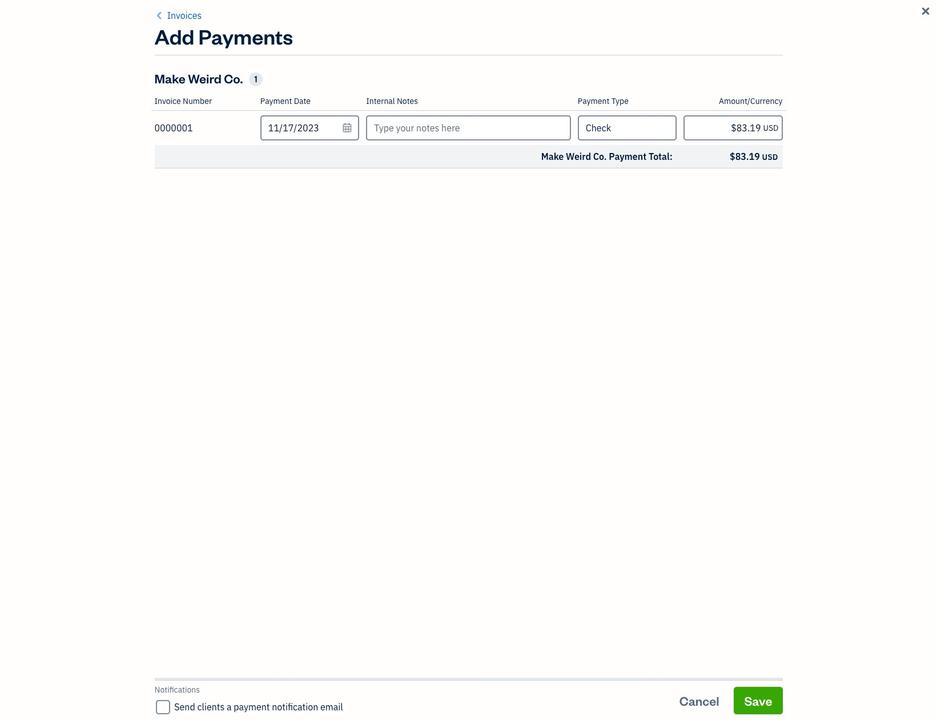 Task type: vqa. For each thing, say whether or not it's contained in the screenshot.
Date
yes



Task type: describe. For each thing, give the bounding box(es) containing it.
amount/currency
[[719, 96, 783, 106]]

save button
[[734, 687, 783, 714]]

invoices inside button
[[167, 10, 202, 21]]

new invoice link
[[748, 43, 836, 70]]

make for make weird co.
[[155, 70, 186, 86]]

make for make the most payable invoice ever
[[397, 118, 438, 139]]

add
[[155, 23, 194, 50]]

Payment Type text field
[[579, 117, 676, 139]]

1 vertical spatial invoices
[[226, 43, 304, 70]]

new invoice
[[758, 49, 826, 65]]

weird for make weird co.
[[188, 70, 222, 86]]

usd inside $83.19 usd
[[762, 152, 778, 162]]

save
[[744, 693, 773, 709]]

clients
[[197, 701, 225, 713]]

make the most payable invoice ever
[[397, 118, 666, 139]]

total:
[[649, 151, 673, 162]]

most
[[470, 118, 507, 139]]

payment date
[[260, 96, 311, 106]]

invoice number
[[155, 96, 212, 106]]

accept credit cards image
[[511, 149, 551, 189]]

notification
[[272, 701, 318, 713]]

0 vertical spatial usd
[[763, 123, 779, 133]]

payment
[[234, 701, 270, 713]]

type
[[612, 96, 629, 106]]

Type your notes here text field
[[366, 115, 571, 141]]

chevronleft image
[[155, 9, 165, 22]]

close image
[[920, 5, 932, 18]]

ever
[[632, 118, 666, 139]]

0000001
[[155, 122, 193, 134]]

add payments
[[155, 23, 293, 50]]

co. for make weird co. payment total:
[[593, 151, 607, 162]]

email
[[320, 701, 343, 713]]

invoice inside new invoice link
[[786, 49, 826, 65]]

$83.19
[[730, 151, 760, 162]]

Amount (USD) text field
[[684, 115, 783, 141]]

make weird co.
[[155, 70, 243, 86]]



Task type: locate. For each thing, give the bounding box(es) containing it.
send clients a payment notification email
[[174, 701, 343, 713]]

weird
[[188, 70, 222, 86], [566, 151, 591, 162]]

0 vertical spatial co.
[[224, 70, 243, 86]]

weird up number
[[188, 70, 222, 86]]

1 horizontal spatial weird
[[566, 151, 591, 162]]

2 horizontal spatial make
[[541, 151, 564, 162]]

0 horizontal spatial invoice
[[155, 96, 181, 106]]

invoices
[[167, 10, 202, 21], [226, 43, 304, 70]]

1 vertical spatial invoice
[[155, 96, 181, 106]]

payment down payment type text box on the right
[[609, 151, 647, 162]]

date
[[294, 96, 311, 106]]

invoice down payment type
[[574, 118, 628, 139]]

usd up $83.19 usd
[[763, 123, 779, 133]]

co. left 1 at the left of page
[[224, 70, 243, 86]]

payment type
[[578, 96, 629, 106]]

send
[[174, 701, 195, 713]]

usd right $83.19
[[762, 152, 778, 162]]

a
[[227, 701, 232, 713]]

new
[[758, 49, 783, 65]]

weird for make weird co. payment total:
[[566, 151, 591, 162]]

invoice
[[786, 49, 826, 65], [155, 96, 181, 106], [574, 118, 628, 139]]

0 vertical spatial invoices
[[167, 10, 202, 21]]

the
[[442, 118, 466, 139]]

make
[[155, 70, 186, 86], [397, 118, 438, 139], [541, 151, 564, 162]]

1 vertical spatial co.
[[593, 151, 607, 162]]

0 horizontal spatial make
[[155, 70, 186, 86]]

make down notes
[[397, 118, 438, 139]]

Date in MM/DD/YYYY format text field
[[260, 115, 359, 141]]

1 horizontal spatial make
[[397, 118, 438, 139]]

internal notes
[[366, 96, 418, 106]]

0 vertical spatial weird
[[188, 70, 222, 86]]

co.
[[224, 70, 243, 86], [593, 151, 607, 162]]

co. down payment type text box on the right
[[593, 151, 607, 162]]

payments
[[199, 23, 293, 50]]

payment for payment date
[[260, 96, 292, 106]]

payment
[[260, 96, 292, 106], [578, 96, 610, 106], [609, 151, 647, 162]]

1 horizontal spatial co.
[[593, 151, 607, 162]]

invoices up add
[[167, 10, 202, 21]]

1 horizontal spatial invoice
[[574, 118, 628, 139]]

usd
[[763, 123, 779, 133], [762, 152, 778, 162]]

0 vertical spatial make
[[155, 70, 186, 86]]

1
[[255, 74, 257, 85]]

payable
[[511, 118, 571, 139]]

cancel
[[680, 693, 719, 709]]

2 horizontal spatial invoice
[[786, 49, 826, 65]]

make weird co. payment total:
[[541, 151, 673, 162]]

invoice right 'new'
[[786, 49, 826, 65]]

0 vertical spatial invoice
[[786, 49, 826, 65]]

invoice like a pro image
[[315, 149, 355, 189]]

invoices button
[[155, 9, 202, 22]]

make down 'payable'
[[541, 151, 564, 162]]

send payment reminders image
[[708, 149, 748, 189]]

invoice up 0000001
[[155, 96, 181, 106]]

notes
[[397, 96, 418, 106]]

invoices up 1 at the left of page
[[226, 43, 304, 70]]

make for make weird co. payment total:
[[541, 151, 564, 162]]

internal
[[366, 96, 395, 106]]

payment for payment type
[[578, 96, 610, 106]]

weird down 'payable'
[[566, 151, 591, 162]]

payment left 'type'
[[578, 96, 610, 106]]

1 vertical spatial usd
[[762, 152, 778, 162]]

1 horizontal spatial invoices
[[226, 43, 304, 70]]

make up invoice number
[[155, 70, 186, 86]]

$83.19 usd
[[730, 151, 778, 162]]

2 vertical spatial invoice
[[574, 118, 628, 139]]

payment left date at the top left of page
[[260, 96, 292, 106]]

0 horizontal spatial invoices
[[167, 10, 202, 21]]

notifications
[[155, 685, 200, 695]]

co. for make weird co.
[[224, 70, 243, 86]]

2 vertical spatial make
[[541, 151, 564, 162]]

0 horizontal spatial co.
[[224, 70, 243, 86]]

cancel button
[[669, 687, 730, 714]]

number
[[183, 96, 212, 106]]

1 vertical spatial make
[[397, 118, 438, 139]]

0 horizontal spatial weird
[[188, 70, 222, 86]]

1 vertical spatial weird
[[566, 151, 591, 162]]



